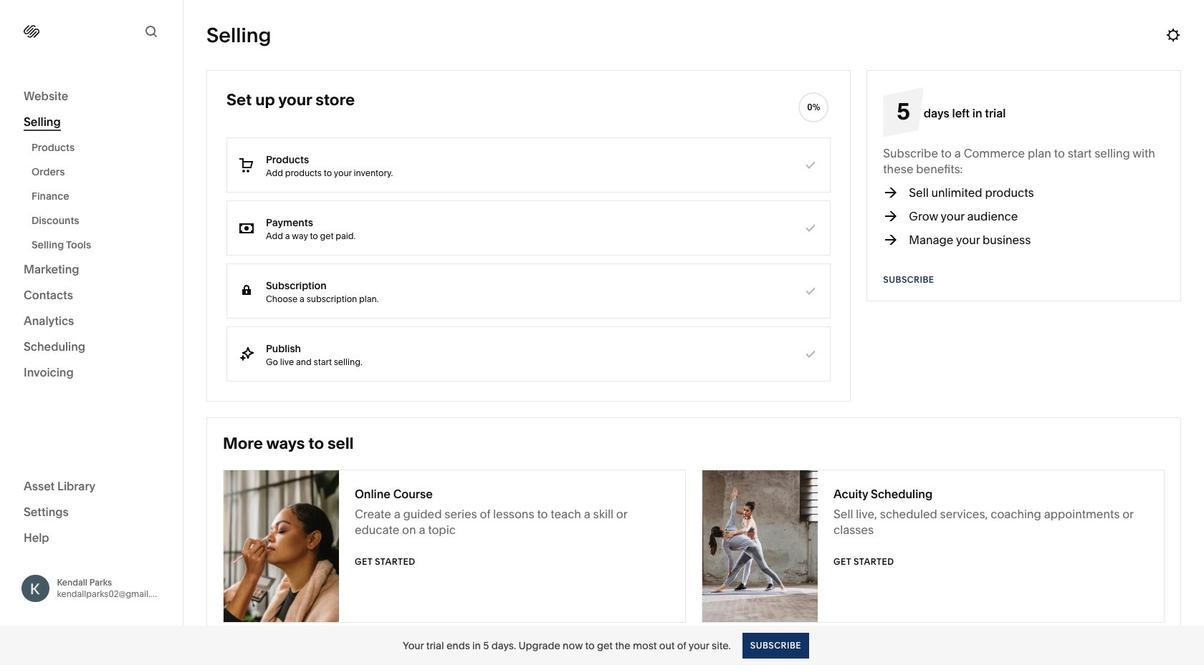 Task type: locate. For each thing, give the bounding box(es) containing it.
0 vertical spatial checkmark image
[[803, 157, 819, 173]]

1 vertical spatial checkmark image
[[803, 220, 819, 236]]

1 checkmark image from the top
[[803, 157, 819, 173]]

checkmark image for sparkles image
[[803, 347, 819, 362]]

2 arrow right image from the top
[[883, 232, 899, 248]]

feature gate lock image
[[239, 283, 254, 299]]

3 checkmark image from the top
[[803, 347, 819, 362]]

2 vertical spatial checkmark image
[[803, 347, 819, 362]]

checkmark image for currency icon
[[803, 220, 819, 236]]

logo squarespace image
[[24, 24, 39, 39]]

1 vertical spatial arrow right image
[[883, 232, 899, 248]]

sparkles image
[[239, 347, 254, 362]]

0 vertical spatial arrow right image
[[883, 209, 899, 224]]

arrow right image
[[883, 209, 899, 224], [883, 232, 899, 248]]

checkmark image
[[803, 157, 819, 173], [803, 220, 819, 236], [803, 347, 819, 362]]

search image
[[143, 24, 159, 39]]

2 checkmark image from the top
[[803, 220, 819, 236]]



Task type: vqa. For each thing, say whether or not it's contained in the screenshot.
site preview 'icon'
no



Task type: describe. For each thing, give the bounding box(es) containing it.
1 arrow right image from the top
[[883, 209, 899, 224]]

currency image
[[239, 220, 254, 236]]

checkmark image for store image
[[803, 157, 819, 173]]

store image
[[239, 157, 254, 173]]

checkmark image
[[803, 283, 819, 299]]

settings image
[[1165, 27, 1181, 43]]

arrow right image
[[883, 185, 899, 201]]



